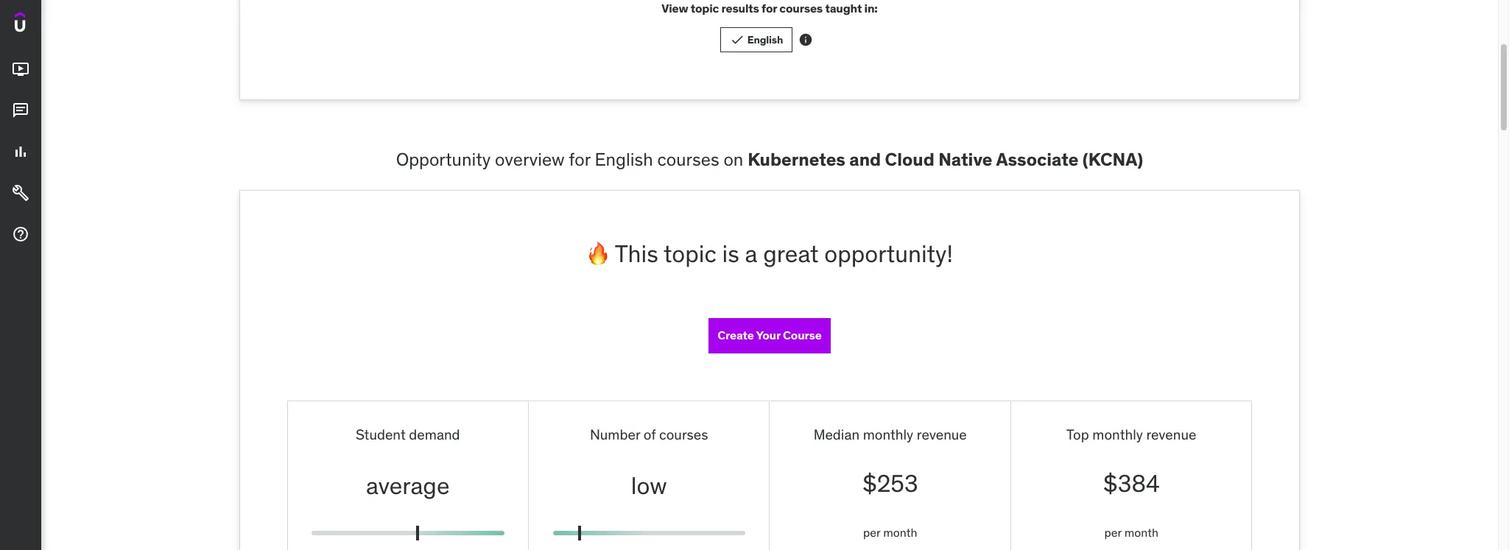 Task type: describe. For each thing, give the bounding box(es) containing it.
course
[[783, 328, 822, 342]]

month for $384
[[1125, 525, 1159, 540]]

and
[[849, 148, 881, 171]]

your
[[756, 328, 780, 342]]

month for $253
[[883, 525, 917, 540]]

median
[[814, 425, 860, 443]]

small image
[[730, 33, 744, 47]]

in:
[[864, 1, 878, 15]]

student demand
[[356, 425, 460, 443]]

$384
[[1103, 469, 1160, 499]]

number of courses
[[590, 425, 708, 443]]

on
[[724, 148, 743, 171]]

medium image
[[12, 226, 29, 243]]

courses for english
[[657, 148, 719, 171]]

revenue for $253
[[917, 425, 967, 443]]

2 medium image from the top
[[12, 102, 29, 119]]

1 medium image from the top
[[12, 61, 29, 78]]

1 vertical spatial topic
[[664, 238, 717, 269]]

create your course link
[[709, 318, 831, 353]]

opportunity
[[396, 148, 491, 171]]

view
[[662, 1, 688, 15]]

1 vertical spatial for
[[569, 148, 590, 171]]

(kcna)
[[1083, 148, 1143, 171]]

create
[[718, 328, 754, 342]]

0 horizontal spatial english
[[595, 148, 653, 171]]

median monthly revenue
[[814, 425, 967, 443]]

low
[[631, 470, 667, 501]]

0 vertical spatial topic
[[691, 1, 719, 15]]

cloud
[[885, 148, 935, 171]]

revenue for $384
[[1146, 425, 1196, 443]]

great
[[763, 238, 819, 269]]

monthly for $384
[[1092, 425, 1143, 443]]

demand
[[409, 425, 460, 443]]

this
[[615, 238, 658, 269]]

overview
[[495, 148, 565, 171]]

view topic results for courses taught in:
[[662, 1, 878, 15]]



Task type: locate. For each thing, give the bounding box(es) containing it.
courses
[[780, 1, 823, 15], [657, 148, 719, 171], [659, 425, 708, 443]]

1 horizontal spatial english
[[747, 33, 783, 46]]

1 per from the left
[[863, 525, 880, 540]]

0 vertical spatial courses
[[780, 1, 823, 15]]

month down the $253
[[883, 525, 917, 540]]

topic
[[691, 1, 719, 15], [664, 238, 717, 269]]

0 horizontal spatial monthly
[[863, 425, 913, 443]]

kubernetes
[[748, 148, 846, 171]]

🔥 this topic is a great opportunity!
[[586, 238, 953, 269]]

topic left is
[[664, 238, 717, 269]]

per month down '$384'
[[1104, 525, 1159, 540]]

top monthly revenue
[[1067, 425, 1196, 443]]

per down the $253
[[863, 525, 880, 540]]

4 medium image from the top
[[12, 184, 29, 202]]

create your course
[[718, 328, 822, 342]]

for right overview
[[569, 148, 590, 171]]

1 horizontal spatial per month
[[1104, 525, 1159, 540]]

udemy image
[[15, 12, 82, 37]]

per month for $384
[[1104, 525, 1159, 540]]

associate
[[996, 148, 1079, 171]]

top
[[1067, 425, 1089, 443]]

1 horizontal spatial month
[[1125, 525, 1159, 540]]

0 horizontal spatial per
[[863, 525, 880, 540]]

revenue
[[917, 425, 967, 443], [1146, 425, 1196, 443]]

1 horizontal spatial for
[[762, 1, 777, 15]]

1 horizontal spatial monthly
[[1092, 425, 1143, 443]]

results
[[721, 1, 759, 15]]

month
[[883, 525, 917, 540], [1125, 525, 1159, 540]]

medium image
[[12, 61, 29, 78], [12, 102, 29, 119], [12, 143, 29, 161], [12, 184, 29, 202]]

🔥
[[586, 238, 610, 269]]

1 month from the left
[[883, 525, 917, 540]]

student
[[356, 425, 406, 443]]

monthly right top
[[1092, 425, 1143, 443]]

per month for $253
[[863, 525, 917, 540]]

1 horizontal spatial per
[[1104, 525, 1122, 540]]

1 per month from the left
[[863, 525, 917, 540]]

courses right of
[[659, 425, 708, 443]]

get info image
[[799, 33, 813, 47]]

number
[[590, 425, 640, 443]]

per
[[863, 525, 880, 540], [1104, 525, 1122, 540]]

courses up get info image
[[780, 1, 823, 15]]

average
[[366, 470, 450, 501]]

for right results
[[762, 1, 777, 15]]

courses left on on the top of page
[[657, 148, 719, 171]]

0 horizontal spatial for
[[569, 148, 590, 171]]

3 medium image from the top
[[12, 143, 29, 161]]

2 per month from the left
[[1104, 525, 1159, 540]]

2 monthly from the left
[[1092, 425, 1143, 443]]

taught
[[825, 1, 862, 15]]

0 vertical spatial for
[[762, 1, 777, 15]]

monthly up the $253
[[863, 425, 913, 443]]

0 vertical spatial english
[[747, 33, 783, 46]]

month down '$384'
[[1125, 525, 1159, 540]]

topic right view
[[691, 1, 719, 15]]

is
[[722, 238, 739, 269]]

$253
[[862, 469, 918, 499]]

0 horizontal spatial month
[[883, 525, 917, 540]]

2 revenue from the left
[[1146, 425, 1196, 443]]

2 month from the left
[[1125, 525, 1159, 540]]

of
[[644, 425, 656, 443]]

2 per from the left
[[1104, 525, 1122, 540]]

monthly for $253
[[863, 425, 913, 443]]

1 vertical spatial english
[[595, 148, 653, 171]]

opportunity overview for english courses on kubernetes and cloud native associate (kcna)
[[396, 148, 1143, 171]]

english
[[747, 33, 783, 46], [595, 148, 653, 171]]

courses for for
[[780, 1, 823, 15]]

monthly
[[863, 425, 913, 443], [1092, 425, 1143, 443]]

revenue up the $253
[[917, 425, 967, 443]]

1 horizontal spatial revenue
[[1146, 425, 1196, 443]]

1 revenue from the left
[[917, 425, 967, 443]]

for
[[762, 1, 777, 15], [569, 148, 590, 171]]

native
[[938, 148, 993, 171]]

2 vertical spatial courses
[[659, 425, 708, 443]]

1 monthly from the left
[[863, 425, 913, 443]]

per month
[[863, 525, 917, 540], [1104, 525, 1159, 540]]

0 horizontal spatial per month
[[863, 525, 917, 540]]

0 horizontal spatial revenue
[[917, 425, 967, 443]]

per for $253
[[863, 525, 880, 540]]

per for $384
[[1104, 525, 1122, 540]]

a
[[745, 238, 757, 269]]

per down '$384'
[[1104, 525, 1122, 540]]

per month down the $253
[[863, 525, 917, 540]]

opportunity!
[[824, 238, 953, 269]]

revenue up '$384'
[[1146, 425, 1196, 443]]

1 vertical spatial courses
[[657, 148, 719, 171]]



Task type: vqa. For each thing, say whether or not it's contained in the screenshot.
companies
no



